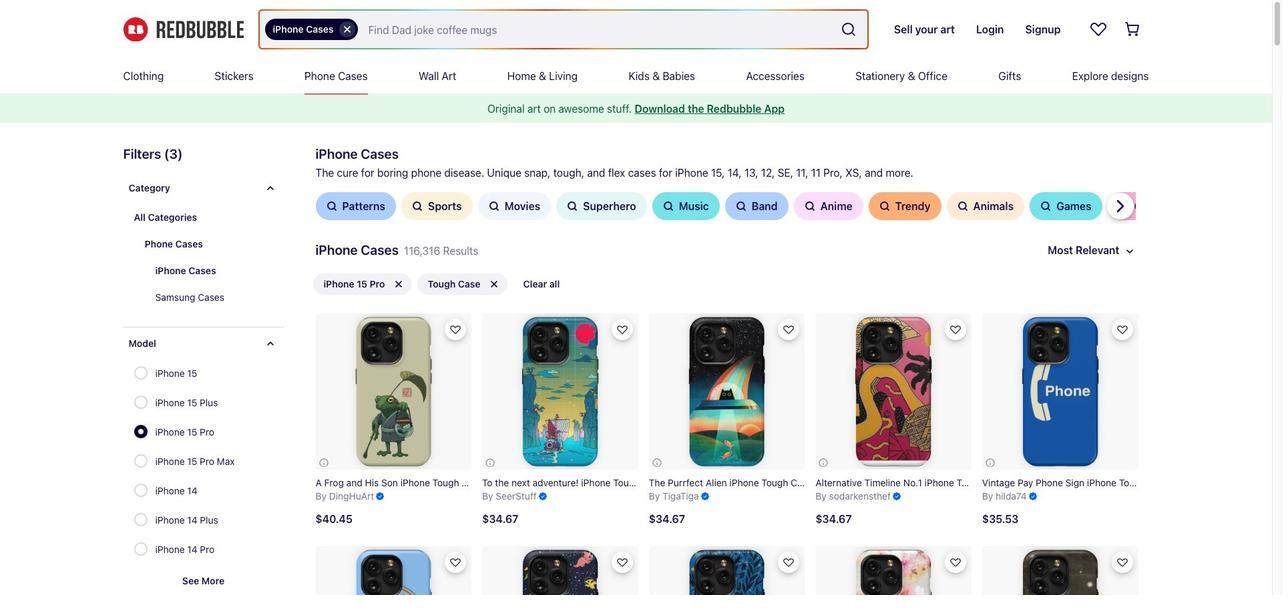 Task type: describe. For each thing, give the bounding box(es) containing it.
5 menu item from the left
[[507, 59, 578, 94]]

romantic pink teal watercolor chic floral pattern iphone tough case image
[[816, 547, 972, 596]]

the purrfect alien  iphone tough case image
[[649, 314, 805, 470]]

1 menu item from the left
[[123, 59, 164, 94]]

7 menu item from the left
[[746, 59, 805, 94]]

vintage pay phone sign iphone tough case image
[[982, 314, 1138, 470]]

Search term search field
[[358, 11, 835, 48]]

fireflies iphone tough case image
[[982, 547, 1138, 596]]



Task type: locate. For each thing, give the bounding box(es) containing it.
3 menu item from the left
[[305, 59, 368, 94]]

116,316 results element
[[102, 144, 1183, 596]]

None radio
[[134, 367, 147, 380], [134, 396, 147, 409], [134, 425, 147, 439], [134, 514, 147, 527], [134, 543, 147, 556], [134, 367, 147, 380], [134, 396, 147, 409], [134, 425, 147, 439], [134, 514, 147, 527], [134, 543, 147, 556]]

9 menu item from the left
[[999, 59, 1021, 94]]

dinosaurs in space pattern iphone tough case image
[[482, 547, 638, 596]]

2 menu item from the left
[[215, 59, 254, 94]]

model option group
[[134, 360, 243, 566]]

to the next adventure! iphone tough case image
[[482, 314, 638, 470]]

None field
[[259, 11, 868, 48]]

8 menu item from the left
[[856, 59, 948, 94]]

a frog and his son iphone tough case image
[[316, 314, 472, 470]]

alternative timeline no.1 iphone tough case image
[[816, 314, 972, 470]]

None radio
[[134, 455, 147, 468], [134, 484, 147, 498], [134, 455, 147, 468], [134, 484, 147, 498]]

10 menu item from the left
[[1072, 59, 1149, 94]]

menu bar
[[123, 59, 1149, 94]]

menu item
[[123, 59, 164, 94], [215, 59, 254, 94], [305, 59, 368, 94], [419, 59, 456, 94], [507, 59, 578, 94], [629, 59, 695, 94], [746, 59, 805, 94], [856, 59, 948, 94], [999, 59, 1021, 94], [1072, 59, 1149, 94]]

4 menu item from the left
[[419, 59, 456, 94]]

6 menu item from the left
[[629, 59, 695, 94]]



Task type: vqa. For each thing, say whether or not it's contained in the screenshot.
[object Object] Option Group
no



